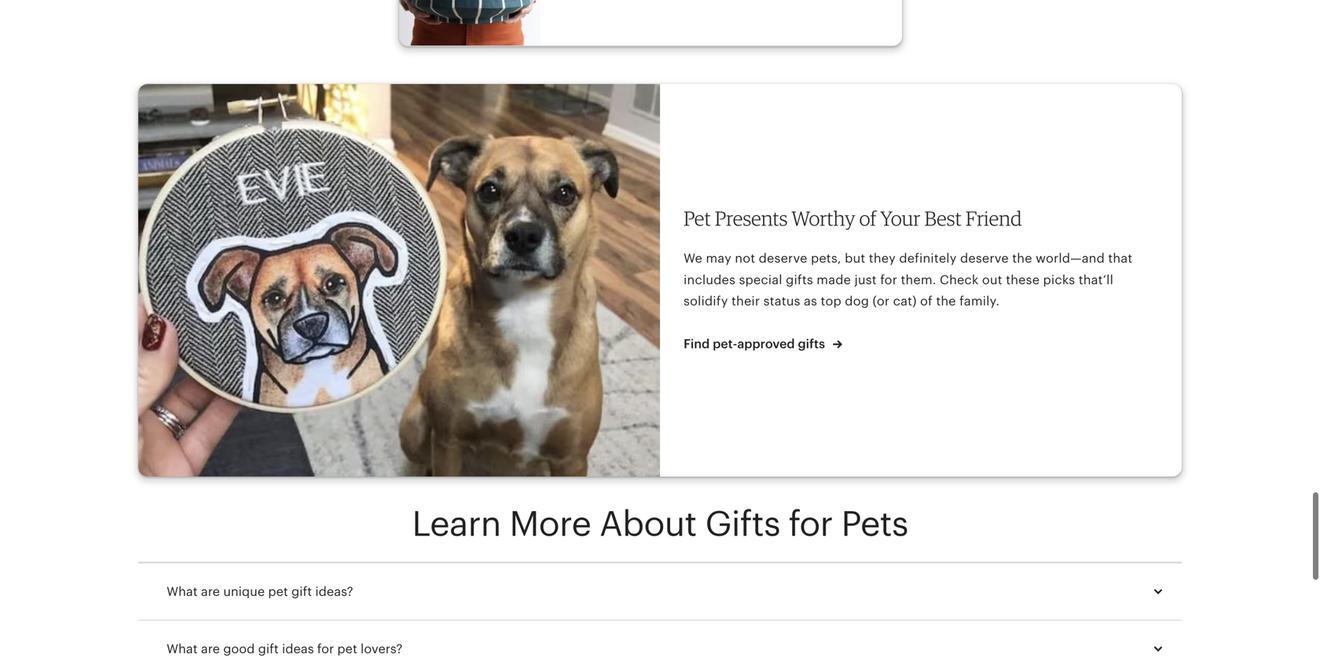 Task type: vqa. For each thing, say whether or not it's contained in the screenshot.
"Newborn Gift Set | Baby Boy And Girl Gift | Baby Gift Box For Newborns | Baby Shower Present" image
no



Task type: describe. For each thing, give the bounding box(es) containing it.
more
[[509, 504, 591, 544]]

0 vertical spatial pet
[[268, 585, 288, 599]]

are for good
[[201, 642, 220, 656]]

gifts inside we may not deserve pets, but they definitely deserve the world—and that includes special gifts made just for them. check out these picks that'll solidify their status as top dog (or cat) of the family.
[[786, 273, 813, 287]]

their
[[732, 294, 760, 308]]

not
[[735, 252, 755, 266]]

0 horizontal spatial the
[[936, 294, 956, 308]]

0 horizontal spatial of
[[859, 206, 876, 230]]

presents
[[715, 206, 788, 230]]

ideas
[[282, 642, 314, 656]]

2 deserve from the left
[[960, 252, 1009, 266]]

are for unique
[[201, 585, 220, 599]]

1 vertical spatial gifts
[[798, 337, 825, 351]]

pets,
[[811, 252, 841, 266]]

your
[[880, 206, 920, 230]]

pet-
[[713, 337, 737, 351]]

family.
[[960, 294, 1000, 308]]

solidify
[[684, 294, 728, 308]]

about
[[599, 504, 697, 544]]

cat)
[[893, 294, 917, 308]]

that
[[1108, 252, 1133, 266]]

friend
[[966, 206, 1022, 230]]

lovers?
[[361, 642, 403, 656]]

find
[[684, 337, 710, 351]]

ideas?
[[315, 585, 353, 599]]

find pet-approved gifts image
[[138, 84, 660, 477]]

world—and
[[1036, 252, 1105, 266]]

(or
[[873, 294, 890, 308]]

may
[[706, 252, 732, 266]]

1 deserve from the left
[[759, 252, 808, 266]]

find pet-approved gifts
[[684, 337, 828, 351]]

but
[[845, 252, 866, 266]]

of inside we may not deserve pets, but they definitely deserve the world—and that includes special gifts made just for them. check out these picks that'll solidify their status as top dog (or cat) of the family.
[[920, 294, 933, 308]]

picks
[[1043, 273, 1075, 287]]

gifts
[[705, 504, 780, 544]]

1 horizontal spatial gift
[[291, 585, 312, 599]]

includes
[[684, 273, 736, 287]]

we
[[684, 252, 703, 266]]

dog
[[845, 294, 869, 308]]

what are good gift ideas for pet lovers?
[[167, 642, 403, 656]]

they
[[869, 252, 896, 266]]

for inside what are good gift ideas for pet lovers? dropdown button
[[317, 642, 334, 656]]

out
[[982, 273, 1003, 287]]

made
[[817, 273, 851, 287]]

worthy
[[792, 206, 856, 230]]

learn
[[412, 504, 501, 544]]



Task type: locate. For each thing, give the bounding box(es) containing it.
are left unique
[[201, 585, 220, 599]]

special
[[739, 273, 782, 287]]

learn more about gifts for pets
[[412, 504, 908, 544]]

approved
[[737, 337, 795, 351]]

1 vertical spatial what
[[167, 642, 198, 656]]

what are unique pet gift ideas?
[[167, 585, 353, 599]]

best
[[924, 206, 962, 230]]

0 horizontal spatial deserve
[[759, 252, 808, 266]]

the down check
[[936, 294, 956, 308]]

as
[[804, 294, 817, 308]]

2 are from the top
[[201, 642, 220, 656]]

0 vertical spatial gift
[[291, 585, 312, 599]]

1 vertical spatial pet
[[337, 642, 357, 656]]

what
[[167, 585, 198, 599], [167, 642, 198, 656]]

are left good
[[201, 642, 220, 656]]

1 vertical spatial gift
[[258, 642, 279, 656]]

0 horizontal spatial pet
[[268, 585, 288, 599]]

what are good gift ideas for pet lovers? button
[[152, 631, 1182, 666]]

for left pets
[[789, 504, 833, 544]]

good
[[223, 642, 255, 656]]

0 vertical spatial what
[[167, 585, 198, 599]]

pet presents worthy of your best friend
[[684, 206, 1022, 230]]

2 what from the top
[[167, 642, 198, 656]]

of left your
[[859, 206, 876, 230]]

find pet-approved gifts link
[[684, 336, 842, 353]]

pet right unique
[[268, 585, 288, 599]]

unique
[[223, 585, 265, 599]]

gifts down as on the right
[[798, 337, 825, 351]]

status
[[764, 294, 801, 308]]

gift right good
[[258, 642, 279, 656]]

what for what are good gift ideas for pet lovers?
[[167, 642, 198, 656]]

what are unique pet gift ideas? button
[[152, 573, 1182, 611]]

deserve up special
[[759, 252, 808, 266]]

we may not deserve pets, but they definitely deserve the world—and that includes special gifts made just for them. check out these picks that'll solidify their status as top dog (or cat) of the family.
[[684, 252, 1133, 308]]

pet
[[684, 206, 711, 230]]

of
[[859, 206, 876, 230], [920, 294, 933, 308]]

pet left lovers?
[[337, 642, 357, 656]]

1 horizontal spatial for
[[789, 504, 833, 544]]

deserve
[[759, 252, 808, 266], [960, 252, 1009, 266]]

0 horizontal spatial for
[[317, 642, 334, 656]]

1 horizontal spatial of
[[920, 294, 933, 308]]

pets
[[841, 504, 908, 544]]

0 vertical spatial are
[[201, 585, 220, 599]]

2 horizontal spatial for
[[880, 273, 898, 287]]

gift left ideas? at the bottom left of page
[[291, 585, 312, 599]]

these
[[1006, 273, 1040, 287]]

1 what from the top
[[167, 585, 198, 599]]

1 vertical spatial the
[[936, 294, 956, 308]]

top
[[821, 294, 842, 308]]

check
[[940, 273, 979, 287]]

0 horizontal spatial gift
[[258, 642, 279, 656]]

0 vertical spatial gifts
[[786, 273, 813, 287]]

1 horizontal spatial pet
[[337, 642, 357, 656]]

0 vertical spatial the
[[1012, 252, 1032, 266]]

1 are from the top
[[201, 585, 220, 599]]

gift
[[291, 585, 312, 599], [258, 642, 279, 656]]

1 vertical spatial for
[[789, 504, 833, 544]]

for
[[880, 273, 898, 287], [789, 504, 833, 544], [317, 642, 334, 656]]

just
[[855, 273, 877, 287]]

gifts up as on the right
[[786, 273, 813, 287]]

what left unique
[[167, 585, 198, 599]]

pet
[[268, 585, 288, 599], [337, 642, 357, 656]]

them.
[[901, 273, 936, 287]]

of right cat)
[[920, 294, 933, 308]]

that'll
[[1079, 273, 1114, 287]]

1 vertical spatial of
[[920, 294, 933, 308]]

learn more about gifts for pets tab panel
[[138, 564, 1182, 666]]

for right ideas
[[317, 642, 334, 656]]

0 vertical spatial for
[[880, 273, 898, 287]]

1 horizontal spatial the
[[1012, 252, 1032, 266]]

deserve up out in the top of the page
[[960, 252, 1009, 266]]

are
[[201, 585, 220, 599], [201, 642, 220, 656]]

the
[[1012, 252, 1032, 266], [936, 294, 956, 308]]

gifts
[[786, 273, 813, 287], [798, 337, 825, 351]]

the up these
[[1012, 252, 1032, 266]]

0 vertical spatial of
[[859, 206, 876, 230]]

definitely
[[899, 252, 957, 266]]

1 horizontal spatial deserve
[[960, 252, 1009, 266]]

1 vertical spatial are
[[201, 642, 220, 656]]

what left good
[[167, 642, 198, 656]]

for inside we may not deserve pets, but they definitely deserve the world—and that includes special gifts made just for them. check out these picks that'll solidify their status as top dog (or cat) of the family.
[[880, 273, 898, 287]]

what for what are unique pet gift ideas?
[[167, 585, 198, 599]]

2 vertical spatial for
[[317, 642, 334, 656]]

for down they at the right top of page
[[880, 273, 898, 287]]



